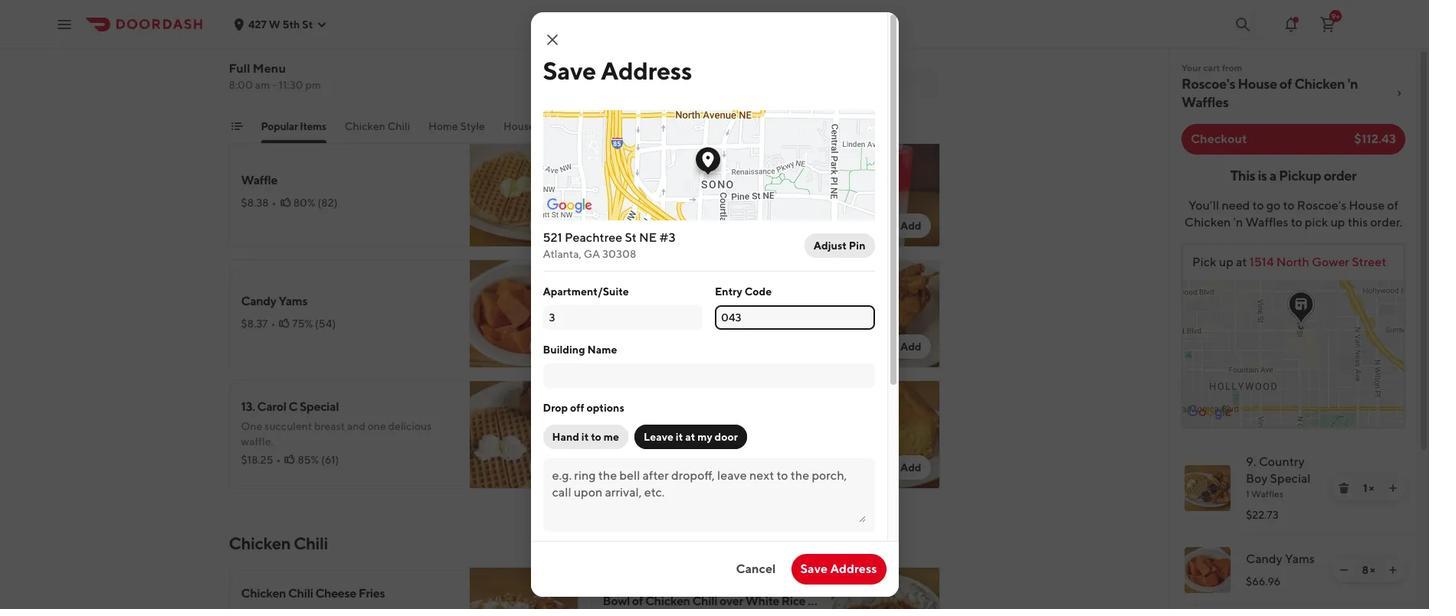 Task type: vqa. For each thing, say whether or not it's contained in the screenshot.


Task type: describe. For each thing, give the bounding box(es) containing it.
9. for 9. country boy special 1 waffles
[[1246, 455, 1256, 470]]

add button for one wing
[[891, 335, 931, 359]]

one inside 13. carol c special one succulent breast and one delicious waffle.
[[241, 421, 262, 433]]

house inside roscoe's house of chicken 'n waffles
[[1238, 76, 1277, 92]]

with
[[639, 57, 660, 70]]

• for $8.37 •
[[271, 318, 275, 330]]

2 vertical spatial or
[[808, 595, 819, 609]]

'n inside you'll need to go to roscoe's house of chicken 'n waffles to pick up this order.
[[1233, 215, 1243, 230]]

condiments
[[739, 120, 799, 133]]

boy for 9. country boy special 1 waffles
[[1246, 472, 1268, 487]]

hand it to me
[[552, 431, 619, 444]]

wings
[[271, 50, 299, 62]]

chili inside chicken chili "button"
[[388, 120, 410, 133]]

at for my
[[685, 431, 695, 444]]

e.g. ring the bell after dropoff, leave next to the porch, call upon arrival, etc. text field
[[552, 468, 866, 523]]

0 horizontal spatial st
[[302, 18, 313, 30]]

chicken inside "button"
[[345, 120, 385, 133]]

1 horizontal spatial choice
[[662, 57, 695, 70]]

1 horizontal spatial a
[[1270, 168, 1277, 184]]

door
[[715, 431, 738, 444]]

#3
[[659, 231, 676, 245]]

(47)
[[679, 205, 698, 217]]

code
[[745, 286, 772, 298]]

chicken up chicken chili cheese fries
[[229, 534, 291, 554]]

79%
[[661, 76, 682, 88]]

sides button
[[596, 119, 623, 143]]

fries
[[352, 65, 372, 77]]

ne
[[639, 231, 657, 245]]

up inside you'll need to go to roscoe's house of chicken 'n waffles to pick up this order.
[[1331, 215, 1345, 230]]

80%
[[293, 197, 316, 209]]

of inside 9. country boy special three wings and a choice of two waffles or potato salad or french fries
[[364, 50, 374, 62]]

special for 13. carol c special one succulent breast and one delicious waffle.
[[300, 400, 339, 415]]

0 horizontal spatial yams
[[279, 294, 307, 309]]

from
[[1222, 62, 1242, 74]]

1. scoe's 1/4 chicken prepared in southern style image
[[469, 0, 578, 5]]

your cart from
[[1182, 62, 1242, 74]]

rice
[[781, 595, 806, 609]]

chicken chili cheese fries image
[[469, 568, 578, 610]]

bowl
[[603, 595, 630, 609]]

boy for 9. country boy special three wings and a choice of two waffles or potato salad or french fries
[[300, 29, 321, 44]]

add for one wing
[[900, 341, 921, 353]]

extra
[[711, 120, 736, 133]]

waffles for roscoe's
[[1182, 94, 1229, 110]]

succulent
[[265, 421, 312, 433]]

house combos
[[503, 120, 578, 133]]

gower
[[1312, 255, 1349, 270]]

save address dialog
[[493, 0, 898, 610]]

you'll need to go to roscoe's house of chicken 'n waffles to pick up this order.
[[1184, 198, 1402, 230]]

yams inside list
[[1285, 552, 1315, 567]]

add for 13. carol c special
[[539, 462, 560, 474]]

0 vertical spatial candy yams
[[241, 294, 307, 309]]

$6.88
[[603, 205, 631, 217]]

70% (47)
[[655, 205, 698, 217]]

roscoe's house of chicken 'n waffles link
[[1182, 75, 1405, 112]]

add for sunset
[[900, 220, 921, 232]]

pick up at 1514 north gower street
[[1192, 255, 1386, 270]]

1 vertical spatial up
[[1219, 255, 1234, 270]]

add one to cart image
[[1387, 565, 1399, 577]]

checkout
[[1191, 132, 1247, 146]]

french
[[315, 65, 350, 77]]

add button for sunset
[[891, 214, 931, 238]]

it for at
[[676, 431, 683, 444]]

options
[[587, 402, 624, 415]]

9+ button
[[1313, 9, 1343, 39]]

$22.73 •
[[241, 84, 281, 96]]

pick
[[1192, 255, 1217, 270]]

1 ×
[[1363, 483, 1374, 495]]

adjust pin button
[[804, 234, 875, 258]]

cart
[[1203, 62, 1220, 74]]

9. country boy special three wings and a choice of two waffles or potato salad or french fries
[[241, 29, 444, 77]]

popular items
[[261, 120, 326, 133]]

wing
[[629, 294, 659, 309]]

$22.73 for $22.73 •
[[241, 84, 274, 96]]

add one to cart image
[[1387, 483, 1399, 495]]

$5.39 •
[[603, 439, 638, 451]]

save inside save address button
[[800, 562, 828, 577]]

name
[[587, 344, 617, 356]]

chili left cheese on the bottom of page
[[288, 587, 313, 602]]

1 horizontal spatial 9. country boy special image
[[1185, 466, 1231, 512]]

lemonade
[[603, 186, 655, 198]]

home style
[[429, 120, 485, 133]]

your
[[1182, 62, 1201, 74]]

(54) for yams
[[315, 318, 336, 330]]

75% (54)
[[292, 318, 336, 330]]

house combos button
[[503, 119, 578, 143]]

9. country boy special 1 waffles
[[1246, 455, 1311, 500]]

add for waffle
[[539, 220, 560, 232]]

atlanta,
[[543, 248, 582, 261]]

85%
[[298, 454, 319, 467]]

bread
[[632, 415, 664, 430]]

street
[[1352, 255, 1386, 270]]

Entry Code text field
[[721, 310, 869, 326]]

8
[[1362, 565, 1368, 577]]

c
[[289, 400, 297, 415]]

waffles for 9.
[[1251, 489, 1284, 500]]

waffle
[[241, 173, 278, 188]]

candy yams image for 9.
[[1185, 548, 1231, 594]]

$5.09
[[603, 318, 632, 330]]

chicken chili cheese fries
[[241, 587, 385, 602]]

$18.25 •
[[241, 454, 281, 467]]

roscoe's inside you'll need to go to roscoe's house of chicken 'n waffles to pick up this order.
[[1297, 198, 1346, 213]]

• for $5.09 •
[[635, 318, 640, 330]]

waffle.
[[241, 436, 273, 448]]

'n inside roscoe's house of chicken 'n waffles
[[1347, 76, 1358, 92]]

0 horizontal spatial or
[[303, 65, 313, 77]]

Apartment/Suite text field
[[549, 310, 697, 326]]

save address inside button
[[800, 562, 877, 577]]

• for $6.88 •
[[634, 205, 638, 217]]

of up "(101)" on the top left of the page
[[697, 57, 707, 70]]

$8.37
[[241, 318, 268, 330]]

$22.70
[[603, 76, 637, 88]]

three
[[241, 50, 269, 62]]

one wing image
[[831, 260, 940, 369]]

of inside roscoe's house of chicken 'n waffles
[[1280, 76, 1292, 92]]

drop
[[543, 402, 568, 415]]

salad
[[276, 65, 301, 77]]

• for $5.39 •
[[634, 439, 638, 451]]

punch.
[[700, 186, 733, 198]]

83% (54)
[[657, 318, 701, 330]]

this is a pickup order
[[1230, 168, 1357, 184]]

chicken inside roscoe's house of chicken 'n waffles
[[1294, 76, 1345, 92]]

427 w 5th st button
[[233, 18, 328, 30]]

82%
[[655, 439, 676, 451]]

waffles
[[397, 50, 431, 62]]

waffle image
[[469, 139, 578, 248]]

special for 9. country boy special three wings and a choice of two waffles or potato salad or french fries
[[323, 29, 362, 44]]

peachtree
[[565, 231, 622, 245]]

to inside button
[[591, 431, 601, 444]]

me
[[604, 431, 619, 444]]

fries
[[358, 587, 385, 602]]

add button for 13. carol c special
[[529, 456, 569, 480]]

open menu image
[[55, 15, 74, 33]]

off
[[570, 402, 584, 415]]

• for $22.70 •
[[640, 76, 644, 88]]

need
[[1222, 198, 1250, 213]]

83%
[[657, 318, 678, 330]]

1 horizontal spatial map region
[[1100, 231, 1429, 428]]

menu
[[253, 61, 286, 76]]



Task type: locate. For each thing, give the bounding box(es) containing it.
add button for corn bread
[[891, 456, 931, 480]]

0 horizontal spatial house
[[503, 120, 535, 133]]

427 w 5th st
[[248, 18, 313, 30]]

0 vertical spatial 'n
[[1347, 76, 1358, 92]]

choice up 79% (101)
[[662, 57, 695, 70]]

roscoe's up pick at right top
[[1297, 198, 1346, 213]]

1 vertical spatial country
[[1259, 455, 1305, 470]]

13.
[[241, 400, 255, 415]]

0 horizontal spatial one
[[241, 421, 262, 433]]

1 horizontal spatial up
[[1331, 215, 1345, 230]]

add button for waffle
[[529, 214, 569, 238]]

• right $8.38
[[272, 197, 276, 209]]

yams up 75%
[[279, 294, 307, 309]]

1 vertical spatial address
[[830, 562, 877, 577]]

0 vertical spatial save address
[[543, 56, 692, 85]]

save address
[[543, 56, 692, 85], [800, 562, 877, 577]]

1 vertical spatial yams
[[1285, 552, 1315, 567]]

chicken inside you'll need to go to roscoe's house of chicken 'n waffles to pick up this order.
[[1184, 215, 1231, 230]]

0 horizontal spatial up
[[1219, 255, 1234, 270]]

$22.73 for $22.73
[[1246, 510, 1279, 522]]

2 vertical spatial waffles
[[1251, 489, 1284, 500]]

0 vertical spatial a
[[322, 50, 328, 62]]

st left "ne"
[[625, 231, 637, 245]]

521
[[543, 231, 562, 245]]

beverages button
[[641, 119, 692, 143]]

special left remove item from cart icon
[[1270, 472, 1311, 487]]

• right the $5.39
[[634, 439, 638, 451]]

of left two
[[364, 50, 374, 62]]

it inside hand it to me button
[[581, 431, 589, 444]]

0 horizontal spatial it
[[581, 431, 589, 444]]

boy inside 9. country boy special three wings and a choice of two waffles or potato salad or french fries
[[300, 29, 321, 44]]

'n down need
[[1233, 215, 1243, 230]]

• for $22.73 •
[[277, 84, 281, 96]]

9. for 9. country boy special three wings and a choice of two waffles or potato salad or french fries
[[241, 29, 251, 44]]

bowl of chicken chili over white rice or beans image
[[831, 568, 940, 610]]

1 horizontal spatial address
[[830, 562, 877, 577]]

address
[[601, 56, 692, 85], [830, 562, 877, 577]]

1 horizontal spatial powered by google image
[[1187, 405, 1232, 421]]

cancel
[[736, 562, 776, 577]]

candy up $8.37 •
[[241, 294, 276, 309]]

save
[[543, 56, 596, 85], [800, 562, 828, 577]]

1 vertical spatial candy yams
[[1246, 552, 1315, 567]]

waffles inside roscoe's house of chicken 'n waffles
[[1182, 94, 1229, 110]]

order.
[[1370, 215, 1402, 230]]

hand
[[552, 431, 579, 444]]

0 vertical spatial chicken chili
[[345, 120, 410, 133]]

1 horizontal spatial boy
[[1246, 472, 1268, 487]]

house inside button
[[503, 120, 535, 133]]

1 inside 9. country boy special 1 waffles
[[1246, 489, 1250, 500]]

(54) for wing
[[680, 318, 701, 330]]

1 horizontal spatial 1
[[1363, 483, 1367, 495]]

(51)
[[678, 439, 696, 451]]

0 vertical spatial 9.
[[241, 29, 251, 44]]

save down close save address 'image'
[[543, 56, 596, 85]]

1 vertical spatial a
[[1270, 168, 1277, 184]]

it for to
[[581, 431, 589, 444]]

extra condiments button
[[711, 119, 799, 143]]

0 horizontal spatial candy
[[241, 294, 276, 309]]

1 horizontal spatial save address
[[800, 562, 877, 577]]

a up french
[[322, 50, 328, 62]]

candy yams up $66.96
[[1246, 552, 1315, 567]]

home
[[429, 120, 458, 133]]

9. inside 9. country boy special 1 waffles
[[1246, 455, 1256, 470]]

pin
[[849, 240, 866, 252]]

candy yams
[[241, 294, 307, 309], [1246, 552, 1315, 567]]

chicken chili down the fries
[[345, 120, 410, 133]]

0 horizontal spatial 1
[[1246, 489, 1250, 500]]

sunset lemonade and fruit punch.
[[603, 166, 733, 198]]

1 horizontal spatial roscoe's
[[1297, 198, 1346, 213]]

of down "notification bell" icon
[[1280, 76, 1292, 92]]

comes with choice of chicken.
[[603, 57, 750, 70]]

chili left over
[[692, 595, 717, 609]]

save up the rice
[[800, 562, 828, 577]]

beans
[[821, 595, 854, 609]]

country for 9. country boy special three wings and a choice of two waffles or potato salad or french fries
[[253, 29, 298, 44]]

w
[[269, 18, 280, 30]]

sunset image
[[831, 139, 940, 248]]

• for $8.38 •
[[272, 197, 276, 209]]

mac & cheese image
[[831, 0, 940, 5]]

leave it at my door
[[644, 431, 738, 444]]

house up the this
[[1349, 198, 1385, 213]]

0 vertical spatial or
[[434, 50, 444, 62]]

0 vertical spatial up
[[1331, 215, 1345, 230]]

1 horizontal spatial country
[[1259, 455, 1305, 470]]

2 vertical spatial and
[[347, 421, 365, 433]]

and up 70%
[[657, 186, 675, 198]]

close save address image
[[543, 31, 561, 49]]

chicken.
[[709, 57, 750, 70]]

75%
[[292, 318, 313, 330]]

× for candy yams
[[1370, 565, 1375, 577]]

0 vertical spatial $22.73
[[241, 84, 274, 96]]

of right the bowl
[[632, 595, 643, 609]]

am
[[255, 79, 270, 91]]

this
[[1348, 215, 1368, 230]]

0 horizontal spatial 'n
[[1233, 215, 1243, 230]]

0 horizontal spatial (54)
[[315, 318, 336, 330]]

home style button
[[429, 119, 485, 143]]

north
[[1276, 255, 1309, 270]]

powered by google image for map region in save address dialog
[[547, 198, 592, 214]]

add button for 9. country boy special
[[529, 93, 569, 117]]

potato
[[241, 65, 273, 77]]

white
[[745, 595, 779, 609]]

add button for candy yams
[[529, 335, 569, 359]]

1 vertical spatial chicken chili
[[229, 534, 328, 554]]

roscoe's inside roscoe's house of chicken 'n waffles
[[1182, 76, 1235, 92]]

house left combos
[[503, 120, 535, 133]]

1 horizontal spatial chicken chili
[[345, 120, 410, 133]]

and
[[301, 50, 320, 62], [657, 186, 675, 198], [347, 421, 365, 433]]

comes
[[603, 57, 637, 70]]

1 vertical spatial 9.
[[1246, 455, 1256, 470]]

0 vertical spatial 9. country boy special image
[[469, 18, 578, 126]]

• right $6.88
[[634, 205, 638, 217]]

0 vertical spatial address
[[601, 56, 692, 85]]

0 horizontal spatial address
[[601, 56, 692, 85]]

1 vertical spatial waffles
[[1246, 215, 1288, 230]]

choice up french
[[330, 50, 362, 62]]

and inside 13. carol c special one succulent breast and one delicious waffle.
[[347, 421, 365, 433]]

adjust pin
[[814, 240, 866, 252]]

a right the is
[[1270, 168, 1277, 184]]

2 horizontal spatial or
[[808, 595, 819, 609]]

0 horizontal spatial country
[[253, 29, 298, 44]]

country inside 9. country boy special three wings and a choice of two waffles or potato salad or french fries
[[253, 29, 298, 44]]

chicken chili button
[[345, 119, 410, 143]]

candy yams up $8.37 •
[[241, 294, 307, 309]]

2 horizontal spatial house
[[1349, 198, 1385, 213]]

and left the one
[[347, 421, 365, 433]]

'n up $112.43
[[1347, 76, 1358, 92]]

1
[[1363, 483, 1367, 495], [1246, 489, 1250, 500]]

roscoe's down cart
[[1182, 76, 1235, 92]]

1 horizontal spatial one
[[603, 294, 626, 309]]

• for $18.25 •
[[276, 454, 281, 467]]

chicken down 12 items, open order cart image
[[1294, 76, 1345, 92]]

map region
[[493, 0, 886, 339], [1100, 231, 1429, 428]]

0 vertical spatial ×
[[1369, 483, 1374, 495]]

waffles inside 9. country boy special 1 waffles
[[1251, 489, 1284, 500]]

pickup
[[1279, 168, 1321, 184]]

powered by google image for right map region
[[1187, 405, 1232, 421]]

30308
[[602, 248, 636, 261]]

1 vertical spatial and
[[657, 186, 675, 198]]

$112.43
[[1354, 132, 1396, 146]]

(54)
[[315, 318, 336, 330], [680, 318, 701, 330]]

chicken right items
[[345, 120, 385, 133]]

0 horizontal spatial candy yams
[[241, 294, 307, 309]]

5th
[[283, 18, 300, 30]]

yams
[[279, 294, 307, 309], [1285, 552, 1315, 567]]

list
[[1169, 441, 1418, 610]]

adjust
[[814, 240, 847, 252]]

1 horizontal spatial $22.73
[[1246, 510, 1279, 522]]

add button
[[529, 93, 569, 117], [891, 93, 931, 117], [529, 214, 569, 238], [891, 214, 931, 238], [529, 335, 569, 359], [891, 335, 931, 359], [529, 456, 569, 480], [891, 456, 931, 480]]

yams left remove one from cart icon
[[1285, 552, 1315, 567]]

or right "waffles"
[[434, 50, 444, 62]]

special inside 13. carol c special one succulent breast and one delicious waffle.
[[300, 400, 339, 415]]

of up order.
[[1387, 198, 1399, 213]]

special inside 9. country boy special 1 waffles
[[1270, 472, 1311, 487]]

1 horizontal spatial or
[[434, 50, 444, 62]]

(54) right 83%
[[680, 318, 701, 330]]

×
[[1369, 483, 1374, 495], [1370, 565, 1375, 577]]

cheese
[[315, 587, 356, 602]]

9. inside 9. country boy special three wings and a choice of two waffles or potato salad or french fries
[[241, 29, 251, 44]]

1 horizontal spatial it
[[676, 431, 683, 444]]

st inside 521 peachtree st ne #3 atlanta, ga 30308
[[625, 231, 637, 245]]

add for candy yams
[[539, 341, 560, 353]]

1 horizontal spatial candy
[[1246, 552, 1283, 567]]

1 horizontal spatial at
[[1236, 255, 1247, 270]]

$66.96
[[1246, 576, 1281, 589]]

candy up $66.96
[[1246, 552, 1283, 567]]

at for 1514
[[1236, 255, 1247, 270]]

• right $18.25
[[276, 454, 281, 467]]

drop off options
[[543, 402, 624, 415]]

• right $5.09 on the left of the page
[[635, 318, 640, 330]]

country for 9. country boy special 1 waffles
[[1259, 455, 1305, 470]]

or up pm
[[303, 65, 313, 77]]

0 vertical spatial waffles
[[1182, 94, 1229, 110]]

$5.09 •
[[603, 318, 640, 330]]

0 vertical spatial yams
[[279, 294, 307, 309]]

entry
[[715, 286, 742, 298]]

0 vertical spatial one
[[603, 294, 626, 309]]

chili
[[388, 120, 410, 133], [294, 534, 328, 554], [288, 587, 313, 602], [692, 595, 717, 609]]

0 vertical spatial house
[[1238, 76, 1277, 92]]

map region inside save address dialog
[[493, 0, 886, 339]]

1514 north gower street link
[[1247, 255, 1386, 270]]

0 horizontal spatial powered by google image
[[547, 198, 592, 214]]

(96)
[[320, 84, 340, 96]]

$5.39
[[603, 439, 631, 451]]

2 vertical spatial house
[[1349, 198, 1385, 213]]

hand it to me button
[[543, 425, 628, 450]]

0 horizontal spatial choice
[[330, 50, 362, 62]]

0 horizontal spatial at
[[685, 431, 695, 444]]

1 vertical spatial save
[[800, 562, 828, 577]]

house inside you'll need to go to roscoe's house of chicken 'n waffles to pick up this order.
[[1349, 198, 1385, 213]]

1 vertical spatial 9. country boy special image
[[1185, 466, 1231, 512]]

1 horizontal spatial 'n
[[1347, 76, 1358, 92]]

of inside you'll need to go to roscoe's house of chicken 'n waffles to pick up this order.
[[1387, 198, 1399, 213]]

0 vertical spatial save
[[543, 56, 596, 85]]

$22.73 down 9. country boy special 1 waffles
[[1246, 510, 1279, 522]]

chili up chicken chili cheese fries
[[294, 534, 328, 554]]

candy yams image
[[469, 260, 578, 369], [1185, 548, 1231, 594]]

0 horizontal spatial 9. country boy special image
[[469, 18, 578, 126]]

candy yams inside list
[[1246, 552, 1315, 567]]

leave it at my door button
[[634, 425, 747, 450]]

pm
[[305, 79, 321, 91]]

$22.70 •
[[603, 76, 644, 88]]

or right the rice
[[808, 595, 819, 609]]

add for 9. country boy special
[[539, 99, 560, 111]]

choice inside 9. country boy special three wings and a choice of two waffles or potato salad or french fries
[[330, 50, 362, 62]]

full menu 8:00 am - 11:30 pm
[[229, 61, 321, 91]]

0 vertical spatial special
[[323, 29, 362, 44]]

a inside 9. country boy special three wings and a choice of two waffles or potato salad or french fries
[[322, 50, 328, 62]]

and inside 9. country boy special three wings and a choice of two waffles or potato salad or french fries
[[301, 50, 320, 62]]

leave
[[644, 431, 674, 444]]

13. carol c special image
[[469, 381, 578, 490]]

fruit
[[677, 186, 698, 198]]

bowl of chicken chili over white rice or beans
[[603, 595, 854, 609]]

add for corn bread
[[900, 462, 921, 474]]

special for 9. country boy special 1 waffles
[[1270, 472, 1311, 487]]

to left go
[[1253, 198, 1264, 213]]

corn bread image
[[831, 381, 940, 490]]

one up waffle.
[[241, 421, 262, 433]]

1 vertical spatial roscoe's
[[1297, 198, 1346, 213]]

• down with
[[640, 76, 644, 88]]

9. country boy special image down the 1. scoe's 1/4 chicken prepared in southern style image
[[469, 18, 578, 126]]

corn bread
[[603, 415, 664, 430]]

1 vertical spatial 'n
[[1233, 215, 1243, 230]]

1514
[[1250, 255, 1274, 270]]

one
[[368, 421, 386, 433]]

1 vertical spatial at
[[685, 431, 695, 444]]

boy inside 9. country boy special 1 waffles
[[1246, 472, 1268, 487]]

powered by google image inside save address dialog
[[547, 198, 592, 214]]

remove one from cart image
[[1338, 565, 1350, 577]]

1 vertical spatial candy yams image
[[1185, 548, 1231, 594]]

st right 5th
[[302, 18, 313, 30]]

candy inside list
[[1246, 552, 1283, 567]]

$22.73 down potato
[[241, 84, 274, 96]]

9. country boy special image left 9. country boy special 1 waffles
[[1185, 466, 1231, 512]]

1 it from the left
[[581, 431, 589, 444]]

to left pick at right top
[[1291, 215, 1302, 230]]

76%
[[298, 84, 318, 96]]

to right go
[[1283, 198, 1295, 213]]

popular
[[261, 120, 298, 133]]

0 vertical spatial and
[[301, 50, 320, 62]]

1 vertical spatial ×
[[1370, 565, 1375, 577]]

• right $8.37
[[271, 318, 275, 330]]

1 vertical spatial candy
[[1246, 552, 1283, 567]]

0 vertical spatial candy
[[241, 294, 276, 309]]

chicken chili up chicken chili cheese fries
[[229, 534, 328, 554]]

$22.73 inside list
[[1246, 510, 1279, 522]]

12 items, open order cart image
[[1319, 15, 1337, 33]]

at left 1514
[[1236, 255, 1247, 270]]

0 horizontal spatial save address
[[543, 56, 692, 85]]

0 horizontal spatial 9.
[[241, 29, 251, 44]]

2 it from the left
[[676, 431, 683, 444]]

remove item from cart image
[[1338, 483, 1350, 495]]

8:00
[[229, 79, 253, 91]]

0 vertical spatial at
[[1236, 255, 1247, 270]]

save address button
[[791, 555, 886, 585]]

× left add one to cart icon
[[1369, 483, 1374, 495]]

address inside button
[[830, 562, 877, 577]]

1 horizontal spatial candy yams
[[1246, 552, 1315, 567]]

boy
[[300, 29, 321, 44], [1246, 472, 1268, 487]]

chicken right the bowl
[[645, 595, 690, 609]]

house down from
[[1238, 76, 1277, 92]]

2 vertical spatial special
[[1270, 472, 1311, 487]]

9. country boy special image
[[469, 18, 578, 126], [1185, 466, 1231, 512]]

chicken down you'll
[[1184, 215, 1231, 230]]

0 horizontal spatial map region
[[493, 0, 886, 339]]

it inside leave it at my door button
[[676, 431, 683, 444]]

0 vertical spatial boy
[[300, 29, 321, 44]]

up right the pick
[[1219, 255, 1234, 270]]

at inside leave it at my door button
[[685, 431, 695, 444]]

1 horizontal spatial and
[[347, 421, 365, 433]]

1 horizontal spatial yams
[[1285, 552, 1315, 567]]

waffles inside you'll need to go to roscoe's house of chicken 'n waffles to pick up this order.
[[1246, 215, 1288, 230]]

country inside 9. country boy special 1 waffles
[[1259, 455, 1305, 470]]

and right wings
[[301, 50, 320, 62]]

style
[[460, 120, 485, 133]]

1 vertical spatial save address
[[800, 562, 877, 577]]

80% (82)
[[293, 197, 337, 209]]

list containing 9. country boy special
[[1169, 441, 1418, 610]]

and inside sunset lemonade and fruit punch.
[[657, 186, 675, 198]]

× for 9. country boy special
[[1369, 483, 1374, 495]]

0 horizontal spatial $22.73
[[241, 84, 274, 96]]

chili left the home
[[388, 120, 410, 133]]

1 (54) from the left
[[315, 318, 336, 330]]

1 horizontal spatial 9.
[[1246, 455, 1256, 470]]

(54) right 75%
[[315, 318, 336, 330]]

at left my
[[685, 431, 695, 444]]

one up apartment/suite text box
[[603, 294, 626, 309]]

70%
[[655, 205, 677, 217]]

8 ×
[[1362, 565, 1375, 577]]

special inside 9. country boy special three wings and a choice of two waffles or potato salad or french fries
[[323, 29, 362, 44]]

1 horizontal spatial save
[[800, 562, 828, 577]]

0 horizontal spatial a
[[322, 50, 328, 62]]

candy yams image for 75% (54)
[[469, 260, 578, 369]]

× right the 8
[[1370, 565, 1375, 577]]

powered by google image
[[547, 198, 592, 214], [1187, 405, 1232, 421]]

0 vertical spatial st
[[302, 18, 313, 30]]

carol
[[257, 400, 286, 415]]

special up french
[[323, 29, 362, 44]]

Item Search search field
[[719, 72, 928, 89]]

1 horizontal spatial candy yams image
[[1185, 548, 1231, 594]]

to
[[1253, 198, 1264, 213], [1283, 198, 1295, 213], [1291, 215, 1302, 230], [591, 431, 601, 444]]

0 horizontal spatial candy yams image
[[469, 260, 578, 369]]

to left me
[[591, 431, 601, 444]]

country
[[253, 29, 298, 44], [1259, 455, 1305, 470]]

chicken left cheese on the bottom of page
[[241, 587, 286, 602]]

up left the this
[[1331, 215, 1345, 230]]

2 horizontal spatial and
[[657, 186, 675, 198]]

roscoe's house of chicken 'n waffles
[[1182, 76, 1358, 110]]

1 horizontal spatial (54)
[[680, 318, 701, 330]]

• right -
[[277, 84, 281, 96]]

building
[[543, 344, 585, 356]]

notification bell image
[[1282, 15, 1300, 33]]

2 (54) from the left
[[680, 318, 701, 330]]

special up breast
[[300, 400, 339, 415]]

1 vertical spatial $22.73
[[1246, 510, 1279, 522]]



